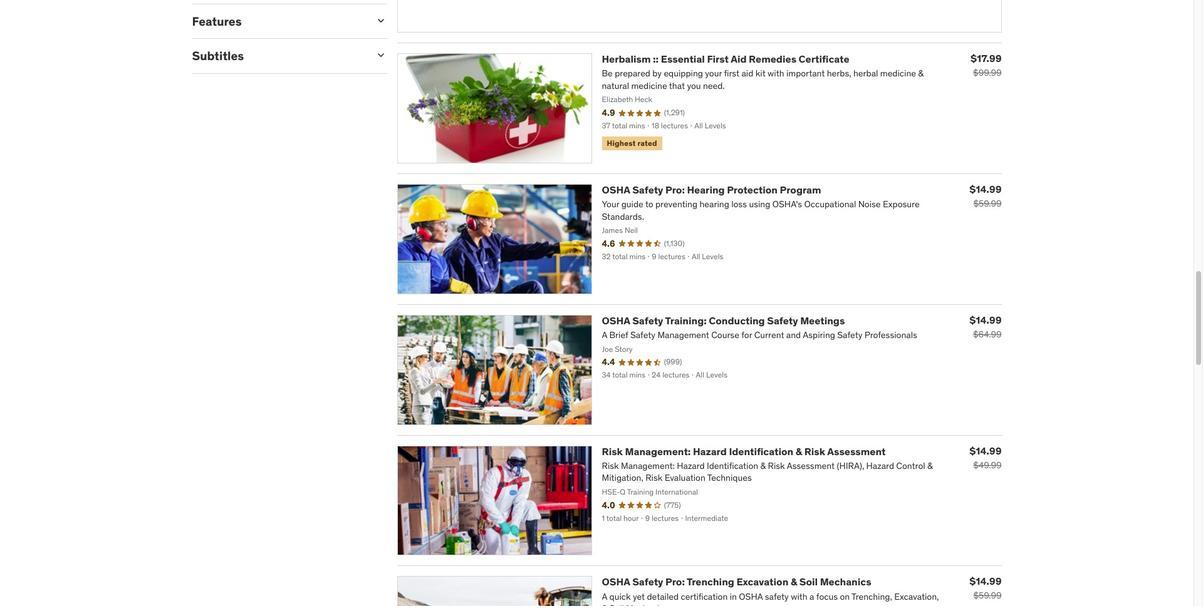 Task type: vqa. For each thing, say whether or not it's contained in the screenshot.
1st small Icon from the top of the page
yes



Task type: describe. For each thing, give the bounding box(es) containing it.
$14.99 for risk management: hazard identification & risk assessment
[[970, 445, 1002, 457]]

$14.99 for osha safety training: conducting safety meetings
[[970, 314, 1002, 326]]

$17.99 $99.99
[[971, 52, 1002, 78]]

$14.99 $49.99
[[970, 445, 1002, 471]]

meetings
[[800, 314, 845, 327]]

risk management: hazard identification & risk assessment link
[[602, 445, 886, 458]]

$14.99 $59.99 for osha safety pro: trenching excavation & soil mechanics
[[970, 576, 1002, 602]]

pro: for trenching
[[666, 576, 685, 589]]

essential
[[661, 53, 705, 65]]

1 risk from the left
[[602, 445, 623, 458]]

soil
[[800, 576, 818, 589]]

osha for osha safety training: conducting safety meetings
[[602, 314, 630, 327]]

features button
[[192, 14, 364, 29]]

$14.99 for osha safety pro: trenching excavation & soil mechanics
[[970, 576, 1002, 588]]

$99.99
[[973, 67, 1002, 78]]

herbalism
[[602, 53, 651, 65]]

features
[[192, 14, 242, 29]]

$17.99
[[971, 52, 1002, 65]]

osha safety training: conducting safety meetings link
[[602, 314, 845, 327]]

$59.99 for osha safety pro: trenching excavation & soil mechanics
[[974, 591, 1002, 602]]

safety for hearing
[[632, 184, 663, 196]]

excavation
[[737, 576, 789, 589]]

risk management: hazard identification & risk assessment
[[602, 445, 886, 458]]

safety for conducting
[[632, 314, 663, 327]]

protection
[[727, 184, 778, 196]]

management:
[[625, 445, 691, 458]]

$59.99 for osha safety pro: hearing protection program
[[974, 198, 1002, 209]]

osha for osha safety pro: trenching excavation & soil mechanics
[[602, 576, 630, 589]]

pro: for hearing
[[666, 184, 685, 196]]

osha safety training: conducting safety meetings
[[602, 314, 845, 327]]

certificate
[[799, 53, 850, 65]]



Task type: locate. For each thing, give the bounding box(es) containing it.
herbalism :: essential first aid remedies certificate
[[602, 53, 850, 65]]

risk left management:
[[602, 445, 623, 458]]

0 vertical spatial &
[[796, 445, 802, 458]]

remedies
[[749, 53, 797, 65]]

mechanics
[[820, 576, 872, 589]]

osha safety pro: trenching excavation & soil mechanics link
[[602, 576, 872, 589]]

$14.99 $59.99
[[970, 183, 1002, 209], [970, 576, 1002, 602]]

osha safety pro: hearing protection program
[[602, 184, 821, 196]]

program
[[780, 184, 821, 196]]

aid
[[731, 53, 747, 65]]

$64.99
[[973, 329, 1002, 340]]

$59.99
[[974, 198, 1002, 209], [974, 591, 1002, 602]]

$14.99 $64.99
[[970, 314, 1002, 340]]

small image
[[374, 14, 387, 27], [374, 49, 387, 62]]

3 $14.99 from the top
[[970, 445, 1002, 457]]

pro: left hearing
[[666, 184, 685, 196]]

2 pro: from the top
[[666, 576, 685, 589]]

3 osha from the top
[[602, 576, 630, 589]]

1 $14.99 from the top
[[970, 183, 1002, 195]]

hazard
[[693, 445, 727, 458]]

pro:
[[666, 184, 685, 196], [666, 576, 685, 589]]

1 vertical spatial &
[[791, 576, 797, 589]]

$14.99
[[970, 183, 1002, 195], [970, 314, 1002, 326], [970, 445, 1002, 457], [970, 576, 1002, 588]]

training:
[[665, 314, 707, 327]]

0 horizontal spatial risk
[[602, 445, 623, 458]]

&
[[796, 445, 802, 458], [791, 576, 797, 589]]

safety for trenching
[[632, 576, 663, 589]]

1 pro: from the top
[[666, 184, 685, 196]]

1 horizontal spatial risk
[[805, 445, 826, 458]]

1 vertical spatial $59.99
[[974, 591, 1002, 602]]

osha safety pro: hearing protection program link
[[602, 184, 821, 196]]

pro: left trenching
[[666, 576, 685, 589]]

$14.99 $59.99 for osha safety pro: hearing protection program
[[970, 183, 1002, 209]]

& right identification
[[796, 445, 802, 458]]

subtitles
[[192, 49, 244, 64]]

osha safety pro: trenching excavation & soil mechanics
[[602, 576, 872, 589]]

identification
[[729, 445, 794, 458]]

2 $59.99 from the top
[[974, 591, 1002, 602]]

2 $14.99 $59.99 from the top
[[970, 576, 1002, 602]]

0 vertical spatial osha
[[602, 184, 630, 196]]

1 small image from the top
[[374, 14, 387, 27]]

4 $14.99 from the top
[[970, 576, 1002, 588]]

osha for osha safety pro: hearing protection program
[[602, 184, 630, 196]]

1 vertical spatial $14.99 $59.99
[[970, 576, 1002, 602]]

2 risk from the left
[[805, 445, 826, 458]]

::
[[653, 53, 659, 65]]

risk left assessment
[[805, 445, 826, 458]]

small image for features
[[374, 14, 387, 27]]

1 vertical spatial small image
[[374, 49, 387, 62]]

0 vertical spatial $14.99 $59.99
[[970, 183, 1002, 209]]

first
[[707, 53, 729, 65]]

2 $14.99 from the top
[[970, 314, 1002, 326]]

$14.99 for osha safety pro: hearing protection program
[[970, 183, 1002, 195]]

1 vertical spatial pro:
[[666, 576, 685, 589]]

small image for subtitles
[[374, 49, 387, 62]]

safety
[[632, 184, 663, 196], [632, 314, 663, 327], [767, 314, 798, 327], [632, 576, 663, 589]]

0 vertical spatial small image
[[374, 14, 387, 27]]

trenching
[[687, 576, 734, 589]]

2 small image from the top
[[374, 49, 387, 62]]

0 vertical spatial pro:
[[666, 184, 685, 196]]

0 vertical spatial $59.99
[[974, 198, 1002, 209]]

1 osha from the top
[[602, 184, 630, 196]]

1 $59.99 from the top
[[974, 198, 1002, 209]]

1 vertical spatial osha
[[602, 314, 630, 327]]

2 osha from the top
[[602, 314, 630, 327]]

herbalism :: essential first aid remedies certificate link
[[602, 53, 850, 65]]

assessment
[[828, 445, 886, 458]]

osha
[[602, 184, 630, 196], [602, 314, 630, 327], [602, 576, 630, 589]]

hearing
[[687, 184, 725, 196]]

risk
[[602, 445, 623, 458], [805, 445, 826, 458]]

$49.99
[[974, 460, 1002, 471]]

2 vertical spatial osha
[[602, 576, 630, 589]]

1 $14.99 $59.99 from the top
[[970, 183, 1002, 209]]

conducting
[[709, 314, 765, 327]]

subtitles button
[[192, 49, 364, 64]]

& left soil
[[791, 576, 797, 589]]



